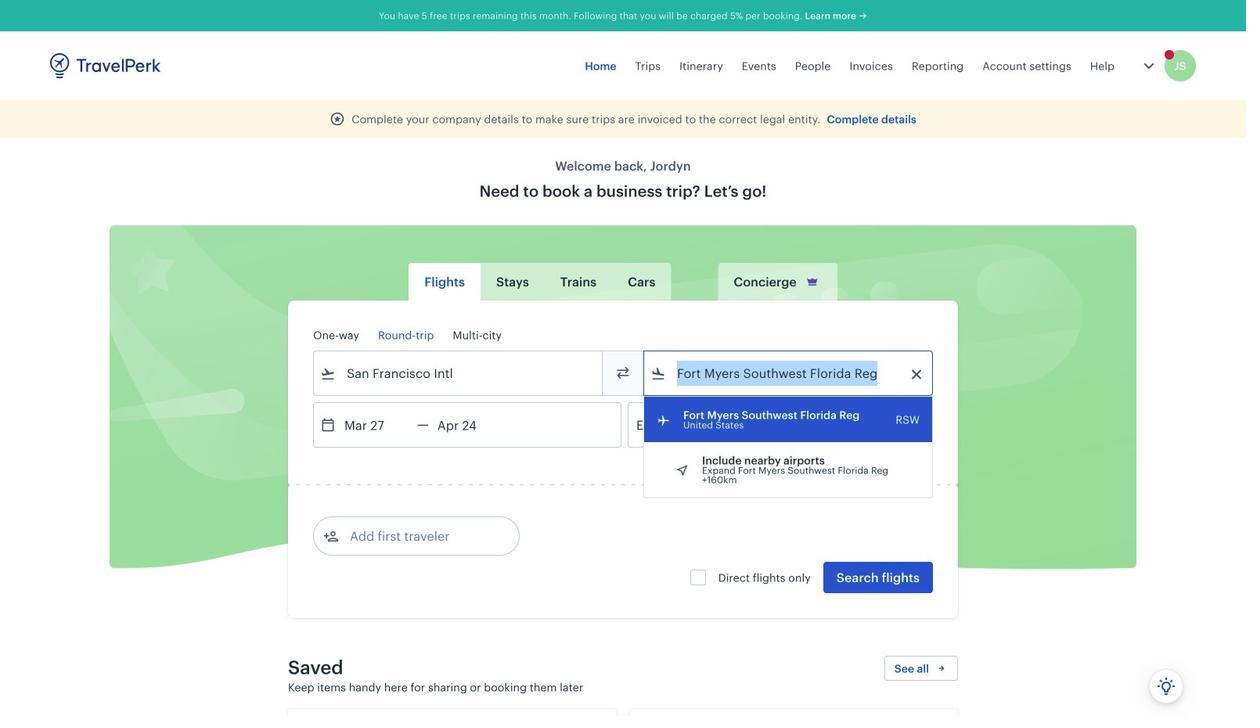 Task type: describe. For each thing, give the bounding box(es) containing it.
From search field
[[336, 361, 582, 386]]

Return text field
[[429, 403, 510, 447]]



Task type: locate. For each thing, give the bounding box(es) containing it.
To search field
[[666, 361, 912, 386]]

Depart text field
[[336, 403, 417, 447]]

Add first traveler search field
[[339, 524, 502, 549]]



